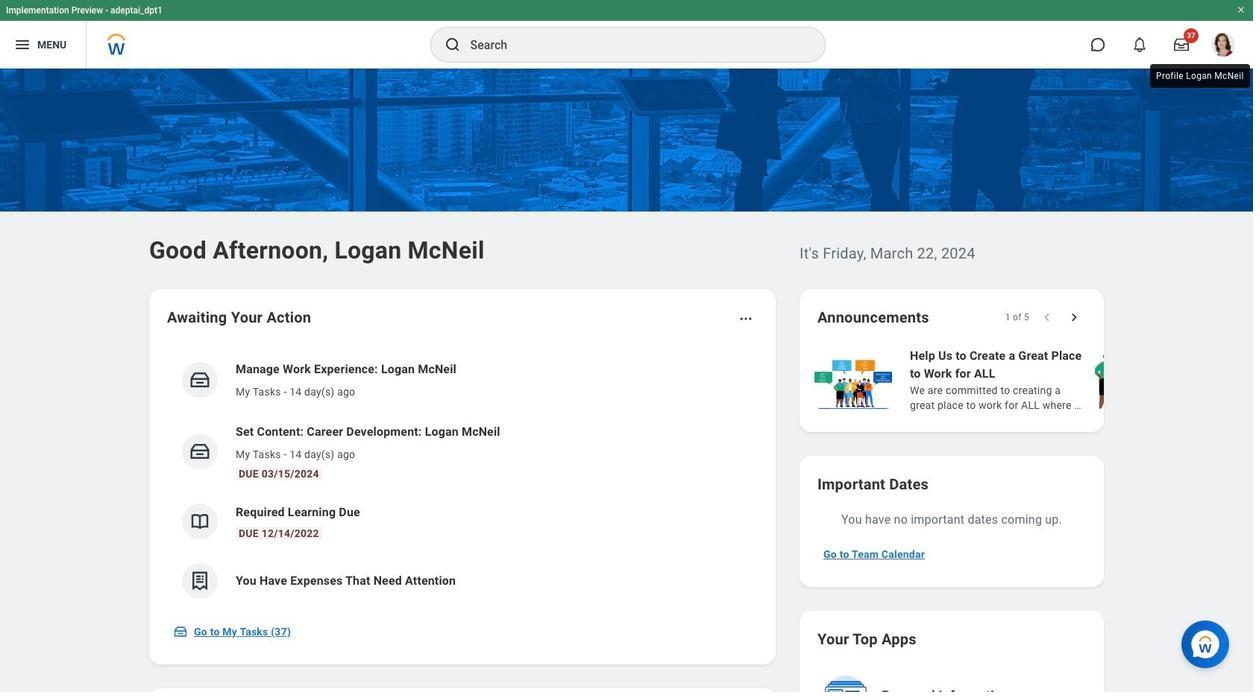 Task type: locate. For each thing, give the bounding box(es) containing it.
notifications large image
[[1132, 37, 1147, 52]]

inbox large image
[[1174, 37, 1189, 52]]

chevron left small image
[[1040, 310, 1055, 325]]

related actions image
[[738, 312, 753, 327]]

list
[[812, 346, 1253, 415], [167, 349, 758, 612]]

0 vertical spatial inbox image
[[189, 369, 211, 392]]

Search Workday  search field
[[470, 28, 794, 61]]

2 vertical spatial inbox image
[[173, 625, 188, 640]]

profile logan mcneil image
[[1211, 33, 1235, 60]]

status
[[1005, 312, 1029, 324]]

inbox image
[[189, 369, 211, 392], [189, 441, 211, 463], [173, 625, 188, 640]]

dashboard expenses image
[[189, 571, 211, 593]]

main content
[[0, 69, 1253, 693]]

0 horizontal spatial list
[[167, 349, 758, 612]]

banner
[[0, 0, 1253, 69]]

1 vertical spatial inbox image
[[189, 441, 211, 463]]

tooltip
[[1147, 61, 1253, 91]]



Task type: vqa. For each thing, say whether or not it's contained in the screenshot.
chevron left small icon
yes



Task type: describe. For each thing, give the bounding box(es) containing it.
1 horizontal spatial list
[[812, 346, 1253, 415]]

justify image
[[13, 36, 31, 54]]

chevron right small image
[[1067, 310, 1082, 325]]

close environment banner image
[[1237, 5, 1246, 14]]

search image
[[443, 36, 461, 54]]

book open image
[[189, 511, 211, 533]]



